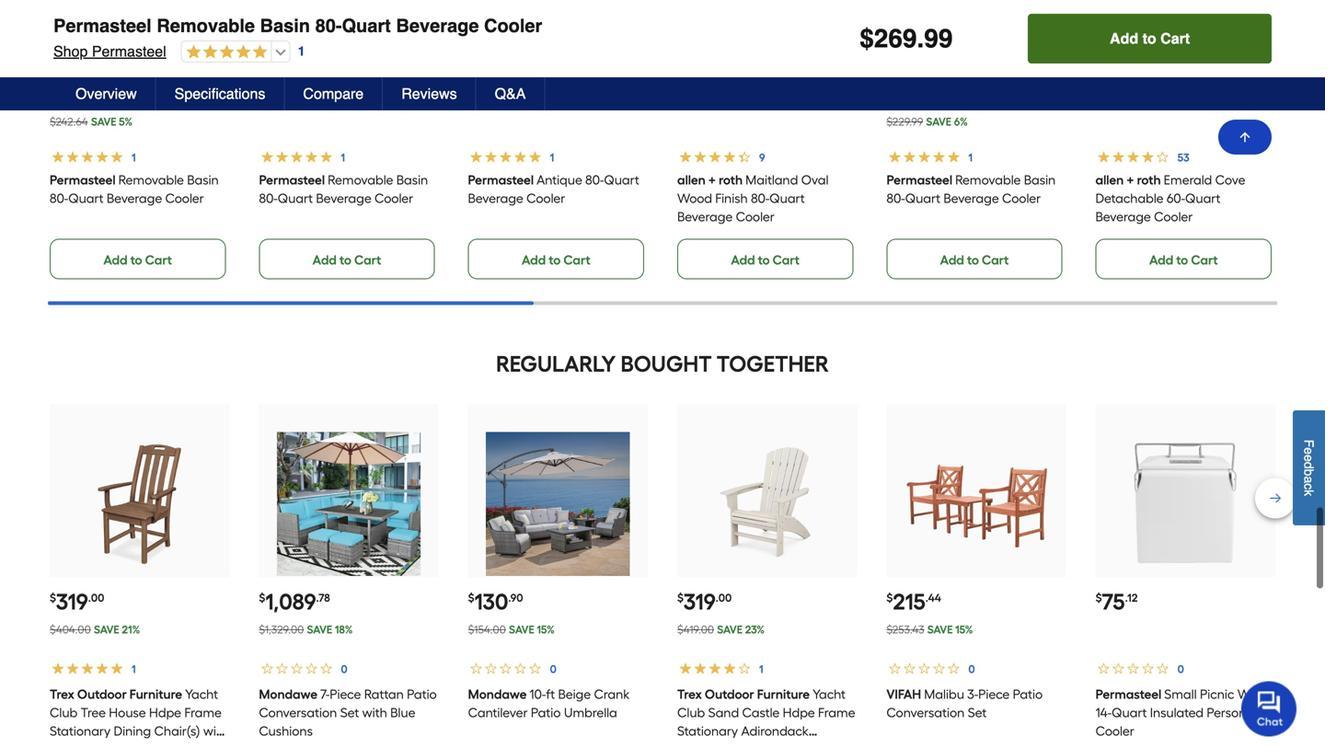Task type: describe. For each thing, give the bounding box(es) containing it.
patio for 1,089
[[407, 687, 437, 702]]

permasteel inside 242 list item
[[468, 172, 534, 188]]

furniture for house
[[130, 687, 182, 702]]

removable for 214 list item
[[955, 172, 1021, 188]]

add to cart link for 214 list item
[[887, 239, 1063, 280]]

permasteel small picnic white 14-quart insulated personal cooler image
[[1114, 432, 1258, 576]]

214
[[893, 85, 927, 112]]

$ 130 .90
[[468, 589, 523, 615]]

permasteel up the shop permasteel
[[53, 15, 152, 36]]

quart inside small picnic white 14-quart insulated personal cooler
[[1112, 705, 1147, 721]]

80- inside maitland oval wood finish 80-quart beverage cooler
[[751, 191, 770, 206]]

removable for 2nd 229 'list item' from right
[[118, 172, 184, 188]]

add to cart for 242 list item
[[522, 252, 591, 268]]

piece inside malibu 3-piece patio conversation set
[[979, 687, 1010, 702]]

allen + roth for detachable
[[1096, 172, 1161, 188]]

blue
[[390, 705, 416, 721]]

$ inside $ 229 .99
[[259, 88, 265, 101]]

$ up $419.00
[[677, 592, 684, 605]]

1 229 from the left
[[56, 85, 93, 112]]

$ inside $ 215 .44
[[887, 592, 893, 605]]

.94
[[93, 88, 107, 101]]

castle
[[742, 705, 780, 721]]

beverage inside 214 list item
[[944, 191, 999, 206]]

mondawe for 130
[[468, 687, 527, 702]]

hdpe for adirondack
[[783, 705, 815, 721]]

set for 215
[[968, 705, 987, 721]]

insulated
[[1150, 705, 1204, 721]]

white
[[1238, 687, 1273, 702]]

add to cart button
[[1028, 14, 1272, 64]]

small
[[1165, 687, 1197, 702]]

add to cart link for 2nd 229 'list item' from right
[[50, 239, 226, 280]]

trex for yacht club sand castle hdpe frame stationary adirondack chair(s) with slat seat
[[677, 687, 702, 702]]

$ left . on the right top of page
[[860, 24, 874, 53]]

1
[[298, 44, 305, 59]]

f e e d b a c k
[[1302, 440, 1317, 496]]

reviews button
[[383, 77, 476, 110]]

cantilever
[[468, 705, 528, 721]]

stationary for tree
[[50, 724, 111, 739]]

save for yacht club sand castle hdpe frame stationary adirondack chair(s) with slat seat
[[717, 623, 743, 637]]

maitland
[[746, 172, 798, 188]]

seat for slat
[[780, 742, 807, 748]]

.55
[[511, 88, 526, 101]]

wood
[[677, 191, 712, 206]]

add to cart link for 242 list item
[[468, 239, 644, 280]]

add for first 229 'list item' from right
[[313, 252, 337, 268]]

q&a
[[495, 85, 526, 102]]

mondawe 7-piece rattan patio conversation set with blue cushions image
[[277, 432, 421, 576]]

permasteel down $ 229 .99
[[259, 172, 325, 188]]

215
[[893, 589, 926, 615]]

mondawe 10-ft beige crank cantilever patio umbrella image
[[486, 432, 630, 576]]

frame for yacht club tree house hdpe frame stationary dining chair(s) with solid seat
[[184, 705, 222, 721]]

malibu 3-piece patio conversation set
[[887, 687, 1043, 721]]

yacht club sand castle hdpe frame stationary adirondack chair(s) with slat seat
[[677, 687, 856, 748]]

2 229 list item from the left
[[259, 0, 439, 280]]

quart inside "antique 80-quart beverage cooler"
[[604, 172, 640, 188]]

214 list item
[[887, 0, 1066, 280]]

save for 7-piece rattan patio conversation set with blue cushions
[[307, 623, 332, 637]]

5 stars image
[[182, 44, 268, 61]]

shop
[[53, 43, 88, 60]]

add to cart for 219 "list item"
[[731, 252, 800, 268]]

130
[[475, 589, 508, 615]]

1 removable basin 80-quart beverage cooler from the left
[[50, 172, 219, 206]]

3-
[[968, 687, 979, 702]]

with inside 7-piece rattan patio conversation set with blue cushions
[[362, 705, 387, 721]]

set for 1,089
[[340, 705, 359, 721]]

cushions
[[259, 724, 313, 739]]

add for 219 "list item"
[[731, 252, 755, 268]]

$1,329.00
[[259, 623, 304, 637]]

finish
[[715, 191, 748, 206]]

roth for maitland
[[719, 172, 743, 188]]

conversation for 1,089
[[259, 705, 337, 721]]

15% for 215
[[956, 623, 973, 637]]

shop permasteel
[[53, 43, 166, 60]]

.12
[[1125, 592, 1138, 605]]

$404.00
[[50, 623, 91, 637]]

club for sand
[[677, 705, 705, 721]]

$ inside $ 242 .55
[[468, 88, 475, 101]]

cart for 2nd 229 'list item' from right
[[145, 252, 172, 268]]

q&a button
[[476, 77, 545, 110]]

cooler inside "antique 80-quart beverage cooler"
[[527, 191, 566, 206]]

$ inside the $ 130 .90
[[468, 592, 475, 605]]

214 $229.99 save 6%
[[887, 85, 968, 129]]

allen + roth for wood
[[677, 172, 743, 188]]

add to cart for 214 list item
[[940, 252, 1009, 268]]

save inside 214 $229.99 save 6%
[[926, 115, 952, 129]]

242
[[475, 85, 511, 112]]

.
[[917, 24, 924, 53]]

antique 80-quart beverage cooler
[[468, 172, 640, 206]]

regularly
[[496, 351, 616, 378]]

10-
[[530, 687, 546, 702]]

tree
[[81, 705, 106, 721]]

picnic
[[1200, 687, 1235, 702]]

23%
[[745, 623, 765, 637]]

$ 75 .12
[[1096, 589, 1138, 615]]

allen for maitland oval wood finish 80-quart beverage cooler
[[677, 172, 706, 188]]

together
[[717, 351, 829, 378]]

chat invite button image
[[1242, 681, 1298, 737]]

cart for first 229 'list item' from right
[[354, 252, 381, 268]]

reviews
[[402, 85, 457, 102]]

.78
[[316, 592, 330, 605]]

242 list item
[[468, 0, 648, 280]]

to for 159 list item
[[1177, 252, 1189, 268]]

compare button
[[285, 77, 383, 110]]

$404.00 save 21%
[[50, 623, 140, 637]]

$154.00
[[468, 623, 506, 637]]

b
[[1302, 469, 1317, 476]]

removable for first 229 'list item' from right
[[328, 172, 393, 188]]

cooler inside 214 list item
[[1002, 191, 1041, 206]]

319 for yacht club tree house hdpe frame stationary dining chair(s) with solid seat
[[56, 589, 88, 615]]

with for yacht club tree house hdpe frame stationary dining chair(s) with solid seat
[[203, 724, 228, 739]]

mondawe for 1,089
[[259, 687, 318, 702]]

chair(s) for dining
[[154, 724, 200, 739]]

$ 242 .55
[[468, 85, 526, 112]]

compare
[[303, 85, 364, 102]]

maitland oval wood finish 80-quart beverage cooler
[[677, 172, 829, 225]]

f e e d b a c k button
[[1293, 410, 1325, 525]]

overview
[[75, 85, 137, 102]]

cart inside button
[[1161, 30, 1190, 47]]

quart inside maitland oval wood finish 80-quart beverage cooler
[[770, 191, 805, 206]]

overview button
[[57, 77, 156, 110]]

vifah
[[887, 687, 921, 702]]

with for yacht club sand castle hdpe frame stationary adirondack chair(s) with slat seat
[[727, 742, 752, 748]]

adirondack
[[741, 724, 809, 739]]

75
[[1102, 589, 1125, 615]]

sand
[[708, 705, 739, 721]]

beverage inside emerald cove detachable 60-quart beverage cooler
[[1096, 209, 1151, 225]]

$ inside $ 75 .12
[[1096, 592, 1102, 605]]

229 .94
[[56, 85, 107, 112]]

trex outdoor furniture for castle
[[677, 687, 810, 702]]

.99
[[302, 88, 316, 101]]

f
[[1302, 440, 1317, 447]]

malibu
[[924, 687, 965, 702]]

crank
[[594, 687, 630, 702]]

80- inside 214 list item
[[887, 191, 905, 206]]

$ 319 .00 for yacht club sand castle hdpe frame stationary adirondack chair(s) with slat seat
[[677, 589, 732, 615]]

219
[[684, 85, 716, 112]]



Task type: locate. For each thing, give the bounding box(es) containing it.
1 horizontal spatial trex outdoor furniture
[[677, 687, 810, 702]]

piece inside 7-piece rattan patio conversation set with blue cushions
[[330, 687, 361, 702]]

yacht inside yacht club sand castle hdpe frame stationary adirondack chair(s) with slat seat
[[813, 687, 846, 702]]

21%
[[122, 623, 140, 637]]

229
[[56, 85, 93, 112], [265, 85, 302, 112]]

to inside 159 list item
[[1177, 252, 1189, 268]]

15%
[[537, 623, 555, 637], [956, 623, 973, 637]]

319 for yacht club sand castle hdpe frame stationary adirondack chair(s) with slat seat
[[684, 589, 716, 615]]

229 list item
[[50, 0, 229, 280], [259, 0, 439, 280]]

cart inside 219 "list item"
[[773, 252, 800, 268]]

2 hdpe from the left
[[783, 705, 815, 721]]

2 319 from the left
[[684, 589, 716, 615]]

yacht inside the 'yacht club tree house hdpe frame stationary dining chair(s) with solid seat'
[[185, 687, 218, 702]]

0 vertical spatial with
[[362, 705, 387, 721]]

cooler
[[484, 15, 542, 36], [165, 191, 204, 206], [375, 191, 413, 206], [527, 191, 566, 206], [1002, 191, 1041, 206], [736, 209, 775, 225], [1155, 209, 1193, 225], [1096, 724, 1135, 739]]

oval
[[801, 172, 829, 188]]

$242.64
[[50, 115, 88, 129]]

roth inside 219 "list item"
[[719, 172, 743, 188]]

1 319 from the left
[[56, 589, 88, 615]]

cart for 242 list item
[[564, 252, 591, 268]]

1 horizontal spatial furniture
[[757, 687, 810, 702]]

1 .00 from the left
[[88, 592, 104, 605]]

permasteel left antique
[[468, 172, 534, 188]]

$ inside $ 1,089 .78
[[259, 592, 265, 605]]

1 stationary from the left
[[50, 724, 111, 739]]

basin inside 214 list item
[[1024, 172, 1056, 188]]

set inside malibu 3-piece patio conversation set
[[968, 705, 987, 721]]

vifah malibu 3-piece patio conversation set image
[[905, 432, 1048, 576]]

add inside 159 list item
[[1150, 252, 1174, 268]]

save down '.90'
[[509, 623, 535, 637]]

2 e from the top
[[1302, 455, 1317, 462]]

trex outdoor furniture
[[50, 687, 182, 702], [677, 687, 810, 702]]

2 stationary from the left
[[677, 724, 738, 739]]

piece right malibu
[[979, 687, 1010, 702]]

bought
[[621, 351, 712, 378]]

2 add to cart link from the left
[[259, 239, 435, 280]]

permasteel down $229.99
[[887, 172, 953, 188]]

1 furniture from the left
[[130, 687, 182, 702]]

15% for 130
[[537, 623, 555, 637]]

1 horizontal spatial chair(s)
[[677, 742, 723, 748]]

slat
[[755, 742, 777, 748]]

2 vertical spatial with
[[727, 742, 752, 748]]

hdpe for dining
[[149, 705, 181, 721]]

add inside 219 "list item"
[[731, 252, 755, 268]]

add to cart link inside 242 list item
[[468, 239, 644, 280]]

chair(s) right dining
[[154, 724, 200, 739]]

add for 159 list item
[[1150, 252, 1174, 268]]

basin for 214 list item
[[1024, 172, 1056, 188]]

removable basin 80-quart beverage cooler
[[50, 172, 219, 206], [259, 172, 428, 206], [887, 172, 1056, 206]]

seat down adirondack
[[780, 742, 807, 748]]

0 horizontal spatial stationary
[[50, 724, 111, 739]]

$ 319 .00 up $404.00
[[50, 589, 104, 615]]

frame right castle at right bottom
[[818, 705, 856, 721]]

1 outdoor from the left
[[77, 687, 127, 702]]

0 horizontal spatial mondawe
[[259, 687, 318, 702]]

0 horizontal spatial 229
[[56, 85, 93, 112]]

stationary down sand at the bottom of the page
[[677, 724, 738, 739]]

add to cart for 159 list item
[[1150, 252, 1218, 268]]

small picnic white 14-quart insulated personal cooler
[[1096, 687, 1273, 739]]

add to cart link inside 219 "list item"
[[677, 239, 854, 280]]

229 left compare
[[265, 85, 302, 112]]

2 allen from the left
[[1096, 172, 1124, 188]]

removable down 5%
[[118, 172, 184, 188]]

detachable
[[1096, 191, 1164, 206]]

0 horizontal spatial patio
[[407, 687, 437, 702]]

cooler inside emerald cove detachable 60-quart beverage cooler
[[1155, 209, 1193, 225]]

ft
[[546, 687, 555, 702]]

10-ft beige crank cantilever patio umbrella
[[468, 687, 630, 721]]

319 up $419.00
[[684, 589, 716, 615]]

cart for 159 list item
[[1191, 252, 1218, 268]]

allen inside 219 "list item"
[[677, 172, 706, 188]]

to inside button
[[1143, 30, 1157, 47]]

with inside yacht club sand castle hdpe frame stationary adirondack chair(s) with slat seat
[[727, 742, 752, 748]]

to inside 214 list item
[[967, 252, 979, 268]]

$ left q&a
[[468, 88, 475, 101]]

2 trex from the left
[[677, 687, 702, 702]]

allen + roth up wood
[[677, 172, 743, 188]]

basin for 2nd 229 'list item' from right
[[187, 172, 219, 188]]

0 horizontal spatial outdoor
[[77, 687, 127, 702]]

patio down ft
[[531, 705, 561, 721]]

0 horizontal spatial roth
[[719, 172, 743, 188]]

.00
[[88, 592, 104, 605], [716, 592, 732, 605]]

chair(s) inside yacht club sand castle hdpe frame stationary adirondack chair(s) with slat seat
[[677, 742, 723, 748]]

with left cushions
[[203, 724, 228, 739]]

stationary inside yacht club sand castle hdpe frame stationary adirondack chair(s) with slat seat
[[677, 724, 738, 739]]

219 list item
[[677, 0, 857, 280]]

2 seat from the left
[[780, 742, 807, 748]]

frame right house
[[184, 705, 222, 721]]

save inside 229 'list item'
[[91, 115, 116, 129]]

1 horizontal spatial allen + roth
[[1096, 172, 1161, 188]]

1 horizontal spatial 319
[[684, 589, 716, 615]]

14-
[[1096, 705, 1112, 721]]

2 furniture from the left
[[757, 687, 810, 702]]

dining
[[114, 724, 151, 739]]

0 horizontal spatial trex outdoor furniture
[[50, 687, 182, 702]]

6%
[[954, 115, 968, 129]]

cart for 219 "list item"
[[773, 252, 800, 268]]

yacht for yacht club tree house hdpe frame stationary dining chair(s) with solid seat
[[185, 687, 218, 702]]

umbrella
[[564, 705, 617, 721]]

add for 214 list item
[[940, 252, 964, 268]]

club inside yacht club sand castle hdpe frame stationary adirondack chair(s) with slat seat
[[677, 705, 705, 721]]

15% right the $154.00
[[537, 623, 555, 637]]

1 229 list item from the left
[[50, 0, 229, 280]]

1 mondawe from the left
[[259, 687, 318, 702]]

chair(s) inside the 'yacht club tree house hdpe frame stationary dining chair(s) with solid seat'
[[154, 724, 200, 739]]

1 horizontal spatial 15%
[[956, 623, 973, 637]]

solid
[[50, 742, 78, 748]]

outdoor up sand at the bottom of the page
[[705, 687, 754, 702]]

beverage inside "antique 80-quart beverage cooler"
[[468, 191, 524, 206]]

save left 23%
[[717, 623, 743, 637]]

1 seat from the left
[[81, 742, 108, 748]]

save for malibu 3-piece patio conversation set
[[928, 623, 953, 637]]

3 removable basin 80-quart beverage cooler from the left
[[887, 172, 1056, 206]]

1 hdpe from the left
[[149, 705, 181, 721]]

1 set from the left
[[340, 705, 359, 721]]

house
[[109, 705, 146, 721]]

personal
[[1207, 705, 1257, 721]]

permasteel up 14-
[[1096, 687, 1162, 702]]

allen inside 159 list item
[[1096, 172, 1124, 188]]

$253.43 save 15%
[[887, 623, 973, 637]]

save for yacht club tree house hdpe frame stationary dining chair(s) with solid seat
[[94, 623, 119, 637]]

conversation up cushions
[[259, 705, 337, 721]]

2 removable basin 80-quart beverage cooler from the left
[[259, 172, 428, 206]]

2 piece from the left
[[979, 687, 1010, 702]]

1 roth from the left
[[719, 172, 743, 188]]

hdpe up adirondack
[[783, 705, 815, 721]]

save left 21%
[[94, 623, 119, 637]]

2 .00 from the left
[[716, 592, 732, 605]]

seat for solid
[[81, 742, 108, 748]]

1 piece from the left
[[330, 687, 361, 702]]

set down 3-
[[968, 705, 987, 721]]

1 horizontal spatial outdoor
[[705, 687, 754, 702]]

6 add to cart link from the left
[[1096, 239, 1272, 280]]

.00 for yacht club sand castle hdpe frame stationary adirondack chair(s) with slat seat
[[716, 592, 732, 605]]

save left 5%
[[91, 115, 116, 129]]

0 horizontal spatial club
[[50, 705, 78, 721]]

mondawe left 7-
[[259, 687, 318, 702]]

allen + roth up detachable
[[1096, 172, 1161, 188]]

80- inside "antique 80-quart beverage cooler"
[[586, 172, 604, 188]]

permasteel removable basin 80-quart beverage cooler
[[53, 15, 542, 36]]

seat right solid
[[81, 742, 108, 748]]

0 horizontal spatial 15%
[[537, 623, 555, 637]]

1 horizontal spatial conversation
[[887, 705, 965, 721]]

4 add to cart link from the left
[[677, 239, 854, 280]]

2 set from the left
[[968, 705, 987, 721]]

1 horizontal spatial seat
[[780, 742, 807, 748]]

cart for 214 list item
[[982, 252, 1009, 268]]

0 horizontal spatial conversation
[[259, 705, 337, 721]]

0 horizontal spatial trex
[[50, 687, 74, 702]]

to inside 242 list item
[[549, 252, 561, 268]]

removable down the 6%
[[955, 172, 1021, 188]]

319
[[56, 589, 88, 615], [684, 589, 716, 615]]

2 horizontal spatial removable basin 80-quart beverage cooler
[[887, 172, 1056, 206]]

0 horizontal spatial seat
[[81, 742, 108, 748]]

stationary up solid
[[50, 724, 111, 739]]

allen up wood
[[677, 172, 706, 188]]

patio up the blue
[[407, 687, 437, 702]]

emerald
[[1164, 172, 1213, 188]]

80-
[[315, 15, 342, 36], [586, 172, 604, 188], [50, 191, 68, 206], [259, 191, 278, 206], [751, 191, 770, 206], [887, 191, 905, 206]]

0 horizontal spatial frame
[[184, 705, 222, 721]]

add for 242 list item
[[522, 252, 546, 268]]

0 horizontal spatial furniture
[[130, 687, 182, 702]]

allen + roth inside 219 "list item"
[[677, 172, 743, 188]]

seat inside the 'yacht club tree house hdpe frame stationary dining chair(s) with solid seat'
[[81, 742, 108, 748]]

0 horizontal spatial set
[[340, 705, 359, 721]]

add to cart link for 159 list item
[[1096, 239, 1272, 280]]

1 club from the left
[[50, 705, 78, 721]]

add to cart for 2nd 229 'list item' from right
[[103, 252, 172, 268]]

1 horizontal spatial $ 319 .00
[[677, 589, 732, 615]]

outdoor
[[77, 687, 127, 702], [705, 687, 754, 702]]

$ 1,089 .78
[[259, 589, 330, 615]]

rattan
[[364, 687, 404, 702]]

to for 219 "list item"
[[758, 252, 770, 268]]

patio
[[407, 687, 437, 702], [1013, 687, 1043, 702], [531, 705, 561, 721]]

1 horizontal spatial allen
[[1096, 172, 1124, 188]]

1 horizontal spatial club
[[677, 705, 705, 721]]

basin for first 229 'list item' from right
[[396, 172, 428, 188]]

.00 for yacht club tree house hdpe frame stationary dining chair(s) with solid seat
[[88, 592, 104, 605]]

add to cart for first 229 'list item' from right
[[313, 252, 381, 268]]

5 add to cart link from the left
[[887, 239, 1063, 280]]

patio right 3-
[[1013, 687, 1043, 702]]

2 yacht from the left
[[813, 687, 846, 702]]

5%
[[119, 115, 133, 129]]

removable inside 214 list item
[[955, 172, 1021, 188]]

trex outdoor furniture up castle at right bottom
[[677, 687, 810, 702]]

club left tree
[[50, 705, 78, 721]]

1 horizontal spatial set
[[968, 705, 987, 721]]

2 15% from the left
[[956, 623, 973, 637]]

add for 2nd 229 'list item' from right
[[103, 252, 128, 268]]

add to cart
[[1110, 30, 1190, 47], [103, 252, 172, 268], [313, 252, 381, 268], [522, 252, 591, 268], [731, 252, 800, 268], [940, 252, 1009, 268], [1150, 252, 1218, 268]]

stationary for sand
[[677, 724, 738, 739]]

stationary inside the 'yacht club tree house hdpe frame stationary dining chair(s) with solid seat'
[[50, 724, 111, 739]]

2 mondawe from the left
[[468, 687, 527, 702]]

with left slat
[[727, 742, 752, 748]]

beige
[[558, 687, 591, 702]]

add to cart inside 219 "list item"
[[731, 252, 800, 268]]

cove
[[1216, 172, 1246, 188]]

2 allen + roth from the left
[[1096, 172, 1161, 188]]

removable basin 80-quart beverage cooler for $
[[259, 172, 428, 206]]

trex outdoor furniture for house
[[50, 687, 182, 702]]

0 horizontal spatial hdpe
[[149, 705, 181, 721]]

7-
[[320, 687, 330, 702]]

e up 'd'
[[1302, 447, 1317, 455]]

1 horizontal spatial 229 list item
[[259, 0, 439, 280]]

1 vertical spatial with
[[203, 724, 228, 739]]

add to cart inside button
[[1110, 30, 1190, 47]]

trex outdoor furniture up house
[[50, 687, 182, 702]]

1 + from the left
[[709, 172, 716, 188]]

furniture up castle at right bottom
[[757, 687, 810, 702]]

allen + roth
[[677, 172, 743, 188], [1096, 172, 1161, 188]]

regularly bought together heading
[[48, 346, 1278, 383]]

0 horizontal spatial yacht
[[185, 687, 218, 702]]

2 conversation from the left
[[887, 705, 965, 721]]

c
[[1302, 483, 1317, 490]]

cart inside 214 list item
[[982, 252, 1009, 268]]

2 + from the left
[[1127, 172, 1135, 188]]

add inside 214 list item
[[940, 252, 964, 268]]

trex outdoor furniture yacht club tree house hdpe frame stationary dining chair(s) with solid seat image
[[68, 432, 212, 576]]

$ 215 .44
[[887, 589, 942, 615]]

2 horizontal spatial patio
[[1013, 687, 1043, 702]]

roth up detachable
[[1137, 172, 1161, 188]]

hdpe inside yacht club sand castle hdpe frame stationary adirondack chair(s) with slat seat
[[783, 705, 815, 721]]

1 horizontal spatial .00
[[716, 592, 732, 605]]

conversation inside 7-piece rattan patio conversation set with blue cushions
[[259, 705, 337, 721]]

roth for emerald
[[1137, 172, 1161, 188]]

1 horizontal spatial stationary
[[677, 724, 738, 739]]

1 horizontal spatial trex
[[677, 687, 702, 702]]

+ for wood
[[709, 172, 716, 188]]

allen + roth inside 159 list item
[[1096, 172, 1161, 188]]

1 horizontal spatial frame
[[818, 705, 856, 721]]

2 $ 319 .00 from the left
[[677, 589, 732, 615]]

permasteel down $242.64 save 5% at the left top
[[50, 172, 116, 188]]

e
[[1302, 447, 1317, 455], [1302, 455, 1317, 462]]

club for tree
[[50, 705, 78, 721]]

2 club from the left
[[677, 705, 705, 721]]

outdoor for sand
[[705, 687, 754, 702]]

frame inside yacht club sand castle hdpe frame stationary adirondack chair(s) with slat seat
[[818, 705, 856, 721]]

2 trex outdoor furniture from the left
[[677, 687, 810, 702]]

+ inside 219 "list item"
[[709, 172, 716, 188]]

patio inside 7-piece rattan patio conversation set with blue cushions
[[407, 687, 437, 702]]

emerald cove detachable 60-quart beverage cooler
[[1096, 172, 1246, 225]]

+ inside 159 list item
[[1127, 172, 1135, 188]]

k
[[1302, 490, 1317, 496]]

$ 319 .00 up $419.00
[[677, 589, 732, 615]]

chair(s) for adirondack
[[677, 742, 723, 748]]

2 outdoor from the left
[[705, 687, 754, 702]]

0 horizontal spatial 229 list item
[[50, 0, 229, 280]]

1 horizontal spatial removable basin 80-quart beverage cooler
[[259, 172, 428, 206]]

quart
[[342, 15, 391, 36], [604, 172, 640, 188], [68, 191, 104, 206], [278, 191, 313, 206], [770, 191, 805, 206], [905, 191, 941, 206], [1186, 191, 1221, 206], [1112, 705, 1147, 721]]

hdpe inside the 'yacht club tree house hdpe frame stationary dining chair(s) with solid seat'
[[149, 705, 181, 721]]

conversation for 215
[[887, 705, 965, 721]]

1 horizontal spatial piece
[[979, 687, 1010, 702]]

trex up solid
[[50, 687, 74, 702]]

allen for emerald cove detachable 60-quart beverage cooler
[[1096, 172, 1124, 188]]

e up b
[[1302, 455, 1317, 462]]

trex
[[50, 687, 74, 702], [677, 687, 702, 702]]

quart inside emerald cove detachable 60-quart beverage cooler
[[1186, 191, 1221, 206]]

save down .44
[[928, 623, 953, 637]]

set left the blue
[[340, 705, 359, 721]]

add to cart link for first 229 'list item' from right
[[259, 239, 435, 280]]

add to cart inside 214 list item
[[940, 252, 1009, 268]]

$ left .12
[[1096, 592, 1102, 605]]

1,089
[[265, 589, 316, 615]]

2 horizontal spatial with
[[727, 742, 752, 748]]

2 roth from the left
[[1137, 172, 1161, 188]]

permasteel up overview button on the left of page
[[92, 43, 166, 60]]

0 horizontal spatial allen + roth
[[677, 172, 743, 188]]

beverage inside maitland oval wood finish 80-quart beverage cooler
[[677, 209, 733, 225]]

removable basin 80-quart beverage cooler inside 214 list item
[[887, 172, 1056, 206]]

1 yacht from the left
[[185, 687, 218, 702]]

chair(s) down sand at the bottom of the page
[[677, 742, 723, 748]]

to for 214 list item
[[967, 252, 979, 268]]

quart inside 214 list item
[[905, 191, 941, 206]]

chair(s)
[[154, 724, 200, 739], [677, 742, 723, 748]]

add inside button
[[1110, 30, 1139, 47]]

add to cart link inside 214 list item
[[887, 239, 1063, 280]]

1 horizontal spatial roth
[[1137, 172, 1161, 188]]

0 horizontal spatial 319
[[56, 589, 88, 615]]

18%
[[335, 623, 353, 637]]

1 horizontal spatial hdpe
[[783, 705, 815, 721]]

229 up $242.64
[[56, 85, 93, 112]]

1 horizontal spatial mondawe
[[468, 687, 527, 702]]

60-
[[1167, 191, 1186, 206]]

to inside 219 "list item"
[[758, 252, 770, 268]]

.00 up $404.00 save 21%
[[88, 592, 104, 605]]

$419.00
[[677, 623, 714, 637]]

add to cart link for 219 "list item"
[[677, 239, 854, 280]]

3 add to cart link from the left
[[468, 239, 644, 280]]

with inside the 'yacht club tree house hdpe frame stationary dining chair(s) with solid seat'
[[203, 724, 228, 739]]

0 horizontal spatial allen
[[677, 172, 706, 188]]

save left the 6%
[[926, 115, 952, 129]]

conversation
[[259, 705, 337, 721], [887, 705, 965, 721]]

save for 10-ft beige crank cantilever patio umbrella
[[509, 623, 535, 637]]

$ 319 .00
[[50, 589, 104, 615], [677, 589, 732, 615]]

$ 319 .00 for yacht club tree house hdpe frame stationary dining chair(s) with solid seat
[[50, 589, 104, 615]]

$242.64 save 5%
[[50, 115, 133, 129]]

to for first 229 'list item' from right
[[340, 252, 352, 268]]

1 horizontal spatial patio
[[531, 705, 561, 721]]

furniture
[[130, 687, 182, 702], [757, 687, 810, 702]]

trex down $419.00
[[677, 687, 702, 702]]

$154.00 save 15%
[[468, 623, 555, 637]]

1 15% from the left
[[537, 623, 555, 637]]

patio inside malibu 3-piece patio conversation set
[[1013, 687, 1043, 702]]

furniture up house
[[130, 687, 182, 702]]

d
[[1302, 462, 1317, 469]]

0 horizontal spatial $ 319 .00
[[50, 589, 104, 615]]

furniture for castle
[[757, 687, 810, 702]]

patio for 215
[[1013, 687, 1043, 702]]

conversation inside malibu 3-piece patio conversation set
[[887, 705, 965, 721]]

allen up detachable
[[1096, 172, 1124, 188]]

removable basin 80-quart beverage cooler for 214
[[887, 172, 1056, 206]]

0 horizontal spatial removable basin 80-quart beverage cooler
[[50, 172, 219, 206]]

+ for detachable
[[1127, 172, 1135, 188]]

permasteel inside 214 list item
[[887, 172, 953, 188]]

$ up the $154.00
[[468, 592, 475, 605]]

outdoor up tree
[[77, 687, 127, 702]]

cooler inside maitland oval wood finish 80-quart beverage cooler
[[736, 209, 775, 225]]

specifications
[[175, 85, 265, 102]]

roth up finish
[[719, 172, 743, 188]]

7-piece rattan patio conversation set with blue cushions
[[259, 687, 437, 739]]

.00 up the $419.00 save 23%
[[716, 592, 732, 605]]

to for 2nd 229 'list item' from right
[[130, 252, 142, 268]]

roth
[[719, 172, 743, 188], [1137, 172, 1161, 188]]

.44
[[926, 592, 942, 605]]

1 conversation from the left
[[259, 705, 337, 721]]

1 e from the top
[[1302, 447, 1317, 455]]

0 vertical spatial chair(s)
[[154, 724, 200, 739]]

0 horizontal spatial +
[[709, 172, 716, 188]]

1 horizontal spatial yacht
[[813, 687, 846, 702]]

club inside the 'yacht club tree house hdpe frame stationary dining chair(s) with solid seat'
[[50, 705, 78, 721]]

1 trex from the left
[[50, 687, 74, 702]]

with down "rattan"
[[362, 705, 387, 721]]

add inside 242 list item
[[522, 252, 546, 268]]

$253.43
[[887, 623, 925, 637]]

allen
[[677, 172, 706, 188], [1096, 172, 1124, 188]]

conversation down malibu
[[887, 705, 965, 721]]

$ up $1,329.00 in the left bottom of the page
[[259, 592, 265, 605]]

2 229 from the left
[[265, 85, 302, 112]]

outdoor for tree
[[77, 687, 127, 702]]

$229.99
[[887, 115, 923, 129]]

club left sand at the bottom of the page
[[677, 705, 705, 721]]

cart inside 242 list item
[[564, 252, 591, 268]]

hdpe up dining
[[149, 705, 181, 721]]

add to cart inside 242 list item
[[522, 252, 591, 268]]

mondawe up cantilever
[[468, 687, 527, 702]]

1 horizontal spatial with
[[362, 705, 387, 721]]

1 horizontal spatial 229
[[265, 85, 302, 112]]

set inside 7-piece rattan patio conversation set with blue cushions
[[340, 705, 359, 721]]

0 horizontal spatial .00
[[88, 592, 104, 605]]

add to cart link inside 159 list item
[[1096, 239, 1272, 280]]

$ up $253.43
[[887, 592, 893, 605]]

cart inside 159 list item
[[1191, 252, 1218, 268]]

removable up 5 stars image
[[157, 15, 255, 36]]

yacht for yacht club sand castle hdpe frame stationary adirondack chair(s) with slat seat
[[813, 687, 846, 702]]

add
[[1110, 30, 1139, 47], [103, 252, 128, 268], [313, 252, 337, 268], [522, 252, 546, 268], [731, 252, 755, 268], [940, 252, 964, 268], [1150, 252, 1174, 268]]

patio inside 10-ft beige crank cantilever patio umbrella
[[531, 705, 561, 721]]

seat inside yacht club sand castle hdpe frame stationary adirondack chair(s) with slat seat
[[780, 742, 807, 748]]

removable
[[157, 15, 255, 36], [118, 172, 184, 188], [328, 172, 393, 188], [955, 172, 1021, 188]]

to for 242 list item
[[549, 252, 561, 268]]

2 frame from the left
[[818, 705, 856, 721]]

specifications button
[[156, 77, 285, 110]]

set
[[340, 705, 359, 721], [968, 705, 987, 721]]

piece left "rattan"
[[330, 687, 361, 702]]

1 allen from the left
[[677, 172, 706, 188]]

+ up wood
[[709, 172, 716, 188]]

save for removable basin 80-quart beverage cooler
[[91, 115, 116, 129]]

159 list item
[[1096, 0, 1276, 280]]

trex for yacht club tree house hdpe frame stationary dining chair(s) with solid seat
[[50, 687, 74, 702]]

1 trex outdoor furniture from the left
[[50, 687, 182, 702]]

frame inside the 'yacht club tree house hdpe frame stationary dining chair(s) with solid seat'
[[184, 705, 222, 721]]

trex outdoor furniture yacht club sand castle hdpe frame stationary adirondack chair(s) with slat seat image
[[695, 432, 839, 576]]

0 horizontal spatial chair(s)
[[154, 724, 200, 739]]

0 horizontal spatial with
[[203, 724, 228, 739]]

club
[[50, 705, 78, 721], [677, 705, 705, 721]]

removable down compare button
[[328, 172, 393, 188]]

cooler inside small picnic white 14-quart insulated personal cooler
[[1096, 724, 1135, 739]]

arrow up image
[[1238, 130, 1253, 145]]

1 frame from the left
[[184, 705, 222, 721]]

1 allen + roth from the left
[[677, 172, 743, 188]]

$ left .99 in the top of the page
[[259, 88, 265, 101]]

1 horizontal spatial +
[[1127, 172, 1135, 188]]

antique
[[537, 172, 583, 188]]

frame for yacht club sand castle hdpe frame stationary adirondack chair(s) with slat seat
[[818, 705, 856, 721]]

.90
[[508, 592, 523, 605]]

1 vertical spatial chair(s)
[[677, 742, 723, 748]]

add to cart inside 159 list item
[[1150, 252, 1218, 268]]

15% right $253.43
[[956, 623, 973, 637]]

save left 18%
[[307, 623, 332, 637]]

1 $ 319 .00 from the left
[[50, 589, 104, 615]]

319 up $404.00
[[56, 589, 88, 615]]

yacht club tree house hdpe frame stationary dining chair(s) with solid seat
[[50, 687, 228, 748]]

+ up detachable
[[1127, 172, 1135, 188]]

$ 229 .99
[[259, 85, 316, 112]]

$ 269 . 99
[[860, 24, 953, 53]]

$ up $404.00
[[50, 592, 56, 605]]

0 horizontal spatial piece
[[330, 687, 361, 702]]

roth inside 159 list item
[[1137, 172, 1161, 188]]

1 add to cart link from the left
[[50, 239, 226, 280]]



Task type: vqa. For each thing, say whether or not it's contained in the screenshot.
PATIO
yes



